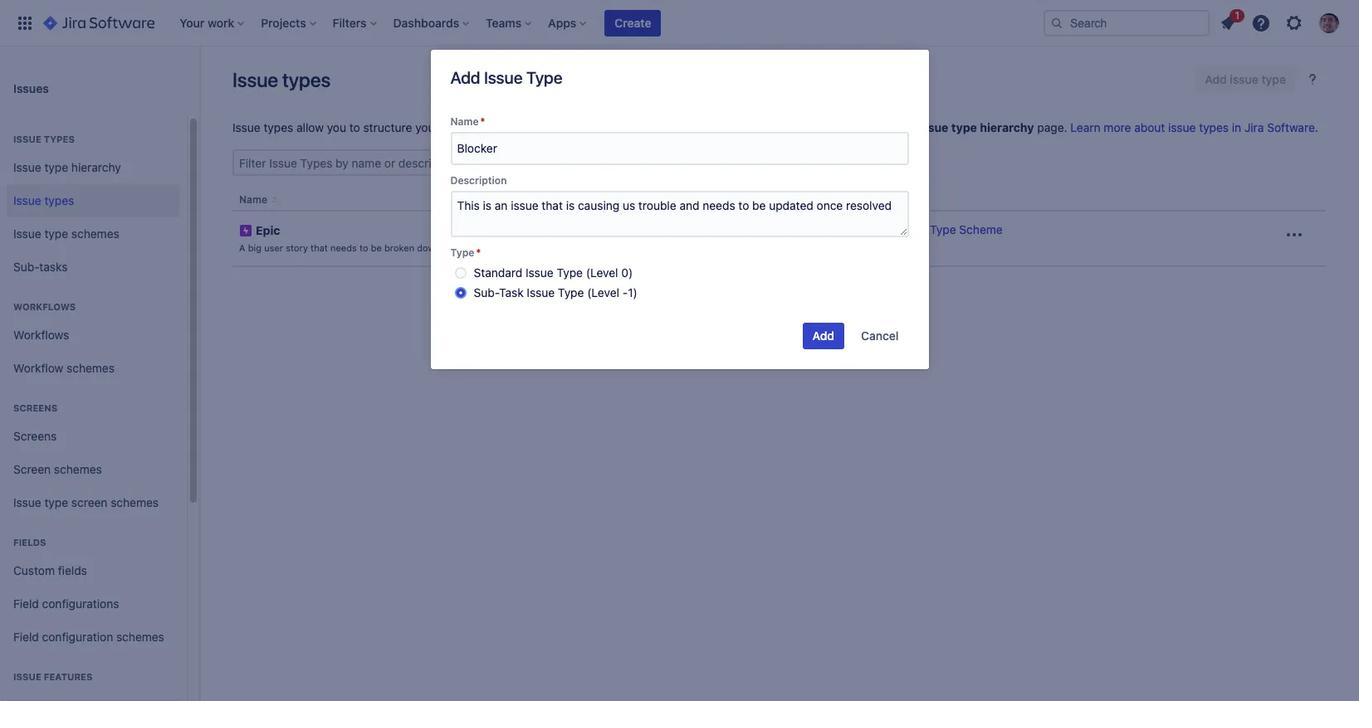 Task type: vqa. For each thing, say whether or not it's contained in the screenshot.
"More templates"
no



Task type: describe. For each thing, give the bounding box(es) containing it.
by
[[483, 243, 494, 254]]

a big user story that needs to be broken down. created by jira software - do not edit or delete.
[[239, 243, 654, 254]]

issue inside group
[[13, 672, 41, 683]]

field configurations
[[13, 597, 119, 611]]

related schemes
[[844, 193, 928, 206]]

level
[[854, 120, 878, 135]]

hierarchy
[[680, 193, 727, 206]]

add button
[[803, 323, 845, 350]]

0 vertical spatial (level
[[586, 266, 618, 280]]

Filter Issue Types by name or description text field
[[234, 151, 483, 174]]

to left be
[[360, 243, 368, 254]]

screens link
[[7, 420, 180, 453]]

default issue type scheme
[[857, 223, 1003, 237]]

default issue type scheme link
[[857, 223, 1003, 237]]

screen schemes link
[[7, 453, 180, 487]]

issue type screen schemes
[[13, 495, 159, 510]]

issue type hierarchy
[[13, 160, 121, 174]]

sub-tasks link
[[7, 251, 180, 284]]

task
[[499, 286, 524, 300]]

schemes inside field configuration schemes link
[[116, 630, 164, 644]]

type for add issue type
[[526, 68, 562, 87]]

learn
[[1071, 120, 1101, 135]]

workflow
[[13, 361, 63, 375]]

work
[[442, 120, 468, 135]]

* for type *
[[476, 247, 481, 259]]

1 horizontal spatial hierarchy
[[801, 120, 850, 135]]

hierarchy level button
[[677, 193, 759, 206]]

can
[[595, 120, 615, 135]]

1)
[[628, 286, 638, 300]]

schemes inside screen schemes link
[[54, 462, 102, 476]]

create
[[615, 15, 651, 29]]

to right you at the top of the page
[[349, 120, 360, 135]]

types left in
[[1199, 120, 1229, 135]]

these
[[655, 120, 685, 135]]

edit
[[594, 243, 610, 254]]

story
[[286, 243, 308, 254]]

field configuration schemes link
[[7, 621, 180, 654]]

schemes
[[884, 193, 928, 206]]

screen
[[71, 495, 107, 510]]

0 vertical spatial jira
[[1245, 120, 1264, 135]]

description
[[450, 174, 507, 187]]

custom
[[13, 563, 55, 578]]

2 your from the left
[[506, 120, 530, 135]]

cancel
[[861, 329, 899, 343]]

user
[[264, 243, 283, 254]]

sub- for tasks
[[13, 260, 39, 274]]

type for default issue type scheme
[[930, 223, 956, 237]]

to left a
[[752, 120, 763, 135]]

- inside option group
[[623, 286, 628, 300]]

issue type hierarchy link
[[7, 151, 180, 184]]

fields
[[58, 563, 87, 578]]

name button
[[233, 193, 271, 206]]

hierarchy inside issue types group
[[71, 160, 121, 174]]

1 inside create banner
[[1235, 9, 1240, 21]]

in
[[1232, 120, 1242, 135]]

scheme
[[959, 223, 1003, 237]]

issue type schemes
[[13, 226, 119, 240]]

do
[[563, 243, 574, 254]]

issue type schemes link
[[7, 218, 180, 251]]

screen
[[13, 462, 51, 476]]

none radio inside option group
[[455, 267, 466, 279]]

issues
[[13, 81, 49, 95]]

standard issue type (level 0)
[[474, 266, 633, 280]]

custom fields link
[[7, 555, 180, 588]]

related
[[844, 193, 881, 206]]

level
[[730, 193, 756, 206]]

type down standard issue type (level 0)
[[558, 286, 584, 300]]

1 vertical spatial jira
[[496, 243, 512, 254]]

search image
[[1050, 16, 1064, 29]]

issue types link
[[7, 184, 180, 218]]

issue types inside issue types link
[[13, 193, 74, 207]]

learn more about issue types in jira software. link
[[1071, 120, 1319, 135]]

field configurations link
[[7, 588, 180, 621]]

assign
[[618, 120, 652, 135]]

on
[[881, 120, 895, 135]]

you
[[572, 120, 592, 135]]

field configuration schemes
[[13, 630, 164, 644]]

add for add
[[813, 329, 835, 343]]

configurations
[[42, 597, 119, 611]]

0)
[[621, 266, 633, 280]]

name *
[[450, 115, 485, 128]]

down.
[[417, 243, 443, 254]]

name for name
[[239, 193, 267, 206]]

add for add issue type
[[450, 68, 480, 87]]

field for field configurations
[[13, 597, 39, 611]]

screens for screens link
[[13, 429, 57, 443]]

types
[[44, 134, 75, 144]]

software
[[515, 243, 554, 254]]

1 issue from the left
[[688, 120, 716, 135]]

issue features
[[13, 672, 93, 683]]

create banner
[[0, 0, 1359, 47]]

page.
[[1037, 120, 1068, 135]]

issue type screen schemes link
[[7, 487, 180, 520]]

type *
[[450, 247, 481, 259]]

workflows for workflows group
[[13, 301, 76, 312]]

hierarchy level
[[680, 193, 756, 206]]

screen schemes
[[13, 462, 102, 476]]



Task type: locate. For each thing, give the bounding box(es) containing it.
tasks
[[39, 260, 68, 274]]

None radio
[[455, 287, 466, 299]]

1
[[1235, 9, 1240, 21], [680, 223, 685, 237]]

option group
[[450, 263, 909, 303]]

not
[[577, 243, 591, 254]]

type up the teams.
[[526, 68, 562, 87]]

0 horizontal spatial -
[[556, 243, 561, 254]]

Description text field
[[450, 191, 909, 237]]

add
[[450, 68, 480, 87], [813, 329, 835, 343]]

0 horizontal spatial jira
[[496, 243, 512, 254]]

0 horizontal spatial sub-
[[13, 260, 39, 274]]

1 vertical spatial field
[[13, 630, 39, 644]]

broken
[[384, 243, 414, 254]]

1 field from the top
[[13, 597, 39, 611]]

0 vertical spatial screens
[[13, 403, 57, 414]]

type up tasks
[[44, 226, 68, 240]]

1 your from the left
[[415, 120, 439, 135]]

0 vertical spatial issue types
[[233, 68, 331, 91]]

1 horizontal spatial your
[[506, 120, 530, 135]]

schemes right screen
[[111, 495, 159, 510]]

1 vertical spatial name
[[239, 193, 267, 206]]

big
[[248, 243, 262, 254]]

* right work
[[480, 115, 485, 128]]

- down 0)
[[623, 286, 628, 300]]

workflows up the workflow
[[13, 328, 69, 342]]

sub- down standard
[[474, 286, 499, 300]]

issue types allow you to structure your work within your teams. you can assign these issue types to a new hierarchy level on the issue type hierarchy page. learn more about issue types in jira software.
[[233, 120, 1319, 135]]

1 horizontal spatial 1
[[1235, 9, 1240, 21]]

workflows link
[[7, 319, 180, 352]]

type right the
[[951, 120, 977, 135]]

issue right these
[[688, 120, 716, 135]]

the
[[898, 120, 915, 135]]

configuration
[[42, 630, 113, 644]]

epic
[[256, 224, 280, 238]]

1 vertical spatial workflows
[[13, 328, 69, 342]]

primary element
[[10, 0, 1044, 46]]

1 screens from the top
[[13, 403, 57, 414]]

created
[[446, 243, 480, 254]]

type for screen
[[44, 495, 68, 510]]

schemes inside workflow schemes link
[[67, 361, 115, 375]]

workflow schemes
[[13, 361, 115, 375]]

* left by
[[476, 247, 481, 259]]

field down 'custom' on the left of page
[[13, 597, 39, 611]]

needs
[[330, 243, 357, 254]]

issue right about
[[1168, 120, 1196, 135]]

a
[[239, 243, 245, 254]]

2 screens from the top
[[13, 429, 57, 443]]

screens up the screen
[[13, 429, 57, 443]]

1 horizontal spatial sub-
[[474, 286, 499, 300]]

1 vertical spatial screens
[[13, 429, 57, 443]]

0 vertical spatial *
[[480, 115, 485, 128]]

type down types
[[44, 160, 68, 174]]

0 horizontal spatial hierarchy
[[71, 160, 121, 174]]

workflows for workflows 'link'
[[13, 328, 69, 342]]

None radio
[[455, 267, 466, 279]]

0 vertical spatial add
[[450, 68, 480, 87]]

issue
[[233, 68, 278, 91], [484, 68, 523, 87], [233, 120, 260, 135], [918, 120, 949, 135], [13, 134, 41, 144], [13, 160, 41, 174], [13, 193, 41, 207], [899, 223, 927, 237], [13, 226, 41, 240], [526, 266, 554, 280], [527, 286, 555, 300], [13, 495, 41, 510], [13, 672, 41, 683]]

workflows inside workflows 'link'
[[13, 328, 69, 342]]

types inside group
[[44, 193, 74, 207]]

workflows
[[13, 301, 76, 312], [13, 328, 69, 342]]

types up issue type schemes at the left of the page
[[44, 193, 74, 207]]

issue types group
[[7, 116, 180, 289]]

hierarchy left page. at top
[[980, 120, 1034, 135]]

features
[[44, 672, 93, 683]]

teams.
[[533, 120, 569, 135]]

your right within
[[506, 120, 530, 135]]

1 vertical spatial issue types
[[13, 193, 74, 207]]

schemes up issue type screen schemes in the left of the page
[[54, 462, 102, 476]]

software.
[[1267, 120, 1319, 135]]

option group containing standard issue type (level 0)
[[450, 263, 909, 303]]

type left by
[[450, 247, 474, 259]]

fields group
[[7, 520, 180, 659]]

type for standard issue type (level 0)
[[557, 266, 583, 280]]

hierarchy right new
[[801, 120, 850, 135]]

add issue type
[[450, 68, 562, 87]]

- left do
[[556, 243, 561, 254]]

-
[[556, 243, 561, 254], [623, 286, 628, 300]]

1 vertical spatial add
[[813, 329, 835, 343]]

create button
[[605, 10, 661, 36]]

(level down edit
[[586, 266, 618, 280]]

schemes down issue types link
[[71, 226, 119, 240]]

issue types
[[13, 134, 75, 144]]

type left screen
[[44, 495, 68, 510]]

Search field
[[1044, 10, 1210, 36]]

issue features group
[[7, 654, 180, 702]]

1 vertical spatial sub-
[[474, 286, 499, 300]]

sub- down issue type schemes at the left of the page
[[13, 260, 39, 274]]

sub- inside issue types group
[[13, 260, 39, 274]]

type
[[526, 68, 562, 87], [930, 223, 956, 237], [450, 247, 474, 259], [557, 266, 583, 280], [558, 286, 584, 300]]

0 vertical spatial name
[[450, 115, 479, 128]]

(level
[[586, 266, 618, 280], [587, 286, 619, 300]]

sub- inside option group
[[474, 286, 499, 300]]

type for schemes
[[44, 226, 68, 240]]

default
[[857, 223, 896, 237]]

a
[[766, 120, 772, 135]]

or
[[613, 243, 622, 254]]

1 vertical spatial *
[[476, 247, 481, 259]]

2 issue from the left
[[1168, 120, 1196, 135]]

schemes down workflows 'link'
[[67, 361, 115, 375]]

delete.
[[625, 243, 654, 254]]

2 workflows from the top
[[13, 328, 69, 342]]

your left work
[[415, 120, 439, 135]]

1 horizontal spatial add
[[813, 329, 835, 343]]

jira right by
[[496, 243, 512, 254]]

hierarchy
[[801, 120, 850, 135], [980, 120, 1034, 135], [71, 160, 121, 174]]

1 vertical spatial 1
[[680, 223, 685, 237]]

2 horizontal spatial hierarchy
[[980, 120, 1034, 135]]

schemes down field configurations link
[[116, 630, 164, 644]]

0 horizontal spatial 1
[[680, 223, 685, 237]]

1 vertical spatial -
[[623, 286, 628, 300]]

1 horizontal spatial jira
[[1245, 120, 1264, 135]]

within
[[471, 120, 503, 135]]

standard
[[474, 266, 523, 280]]

1 workflows from the top
[[13, 301, 76, 312]]

screens group
[[7, 385, 180, 525]]

0 vertical spatial field
[[13, 597, 39, 611]]

sub-tasks
[[13, 260, 68, 274]]

schemes
[[71, 226, 119, 240], [67, 361, 115, 375], [54, 462, 102, 476], [111, 495, 159, 510], [116, 630, 164, 644]]

new
[[775, 120, 797, 135]]

jira
[[1245, 120, 1264, 135], [496, 243, 512, 254]]

None field
[[452, 134, 907, 164]]

type left scheme
[[930, 223, 956, 237]]

allow
[[296, 120, 324, 135]]

type up sub-task issue type (level -1) on the top of the page
[[557, 266, 583, 280]]

0 horizontal spatial name
[[239, 193, 267, 206]]

types left a
[[719, 120, 749, 135]]

*
[[480, 115, 485, 128], [476, 247, 481, 259]]

screens down the workflow
[[13, 403, 57, 414]]

0 vertical spatial sub-
[[13, 260, 39, 274]]

you
[[327, 120, 346, 135]]

(level left the 1)
[[587, 286, 619, 300]]

add up name *
[[450, 68, 480, 87]]

your
[[415, 120, 439, 135], [506, 120, 530, 135]]

jira software image
[[43, 13, 155, 33], [43, 13, 155, 33]]

type inside 'link'
[[44, 495, 68, 510]]

1 horizontal spatial issue
[[1168, 120, 1196, 135]]

about
[[1134, 120, 1165, 135]]

be
[[371, 243, 382, 254]]

type for hierarchy
[[44, 160, 68, 174]]

types
[[282, 68, 331, 91], [264, 120, 293, 135], [719, 120, 749, 135], [1199, 120, 1229, 135], [44, 193, 74, 207]]

that
[[311, 243, 328, 254]]

jira right in
[[1245, 120, 1264, 135]]

schemes inside the issue type schemes link
[[71, 226, 119, 240]]

to
[[349, 120, 360, 135], [752, 120, 763, 135], [360, 243, 368, 254]]

type
[[951, 120, 977, 135], [44, 160, 68, 174], [44, 226, 68, 240], [44, 495, 68, 510]]

learn more image
[[1303, 70, 1323, 90]]

structure
[[363, 120, 412, 135]]

sub- for task
[[474, 286, 499, 300]]

add inside button
[[813, 329, 835, 343]]

1 horizontal spatial issue types
[[233, 68, 331, 91]]

workflow schemes link
[[7, 352, 180, 385]]

2 field from the top
[[13, 630, 39, 644]]

1 vertical spatial (level
[[587, 286, 619, 300]]

hierarchy up issue types link
[[71, 160, 121, 174]]

workflows down sub-tasks
[[13, 301, 76, 312]]

add left cancel
[[813, 329, 835, 343]]

name up description
[[450, 115, 479, 128]]

custom fields
[[13, 563, 87, 578]]

workflows group
[[7, 284, 180, 390]]

issue
[[688, 120, 716, 135], [1168, 120, 1196, 135]]

0 vertical spatial 1
[[1235, 9, 1240, 21]]

types up allow
[[282, 68, 331, 91]]

types left allow
[[264, 120, 293, 135]]

screens for screens 'group'
[[13, 403, 57, 414]]

issue types
[[233, 68, 331, 91], [13, 193, 74, 207]]

issue types up allow
[[233, 68, 331, 91]]

cancel button
[[851, 323, 909, 350]]

sub-task issue type (level -1)
[[474, 286, 638, 300]]

0 vertical spatial workflows
[[13, 301, 76, 312]]

name for name *
[[450, 115, 479, 128]]

more
[[1104, 120, 1131, 135]]

* for name *
[[480, 115, 485, 128]]

field up issue features
[[13, 630, 39, 644]]

issue types up issue type schemes at the left of the page
[[13, 193, 74, 207]]

schemes inside issue type screen schemes 'link'
[[111, 495, 159, 510]]

0 vertical spatial -
[[556, 243, 561, 254]]

fields
[[13, 537, 46, 548]]

field for field configuration schemes
[[13, 630, 39, 644]]

0 horizontal spatial issue types
[[13, 193, 74, 207]]

name up epic at the left
[[239, 193, 267, 206]]

0 horizontal spatial add
[[450, 68, 480, 87]]

0 horizontal spatial your
[[415, 120, 439, 135]]

0 horizontal spatial issue
[[688, 120, 716, 135]]

issue inside 'link'
[[13, 495, 41, 510]]

1 horizontal spatial -
[[623, 286, 628, 300]]

1 horizontal spatial name
[[450, 115, 479, 128]]



